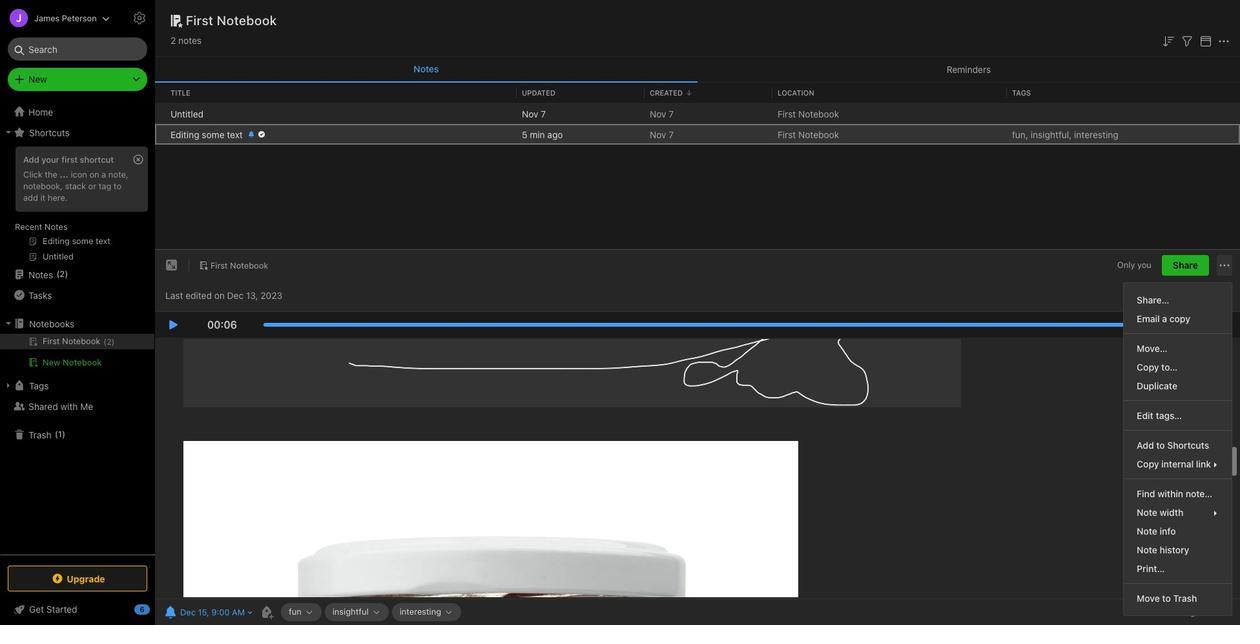 Task type: vqa. For each thing, say whether or not it's contained in the screenshot.
the 13
no



Task type: describe. For each thing, give the bounding box(es) containing it.
info
[[1160, 526, 1176, 537]]

editing some text
[[171, 129, 243, 140]]

fun button
[[281, 603, 322, 622]]

00:06
[[207, 319, 237, 331]]

2023
[[261, 290, 282, 301]]

) for notes
[[65, 269, 68, 279]]

fun
[[289, 607, 302, 617]]

group containing add your first shortcut
[[0, 143, 154, 269]]

icon on a note, notebook, stack or tag to add it here.
[[23, 169, 128, 203]]

cell containing (
[[0, 334, 154, 350]]

new for new notebook
[[43, 357, 60, 368]]

home link
[[0, 101, 155, 122]]

2 notes
[[171, 35, 202, 46]]

email a copy link
[[1124, 310, 1232, 328]]

0 vertical spatial more actions field
[[1217, 32, 1232, 49]]

tasks
[[28, 290, 52, 301]]

Edit reminder field
[[162, 603, 254, 622]]

add your first shortcut
[[23, 154, 114, 165]]

all
[[1160, 607, 1169, 618]]

saved
[[1207, 607, 1230, 618]]

print… link
[[1124, 560, 1232, 578]]

a inside icon on a note, notebook, stack or tag to add it here.
[[102, 169, 106, 180]]

add tag image
[[259, 605, 275, 620]]

with
[[60, 401, 78, 412]]

1 horizontal spatial dec
[[227, 290, 244, 301]]

( inside new notebook group
[[104, 337, 107, 347]]

( for trash
[[55, 429, 58, 439]]

some
[[202, 129, 225, 140]]

note history
[[1137, 545, 1190, 556]]

copy to… link
[[1124, 358, 1232, 377]]

editing
[[171, 129, 199, 140]]

shared
[[28, 401, 58, 412]]

trash inside move to trash 'link'
[[1174, 593, 1197, 604]]

expand notebooks image
[[3, 319, 14, 329]]

get started
[[29, 604, 77, 615]]

tab list containing notes
[[155, 57, 1240, 83]]

notebook inside group
[[63, 357, 102, 368]]

tag
[[99, 181, 111, 191]]

untitled
[[171, 108, 204, 119]]

your
[[41, 154, 59, 165]]

a inside dropdown list menu
[[1163, 313, 1168, 324]]

note for note info
[[1137, 526, 1158, 537]]

shortcuts inside shortcuts button
[[29, 127, 70, 138]]

last
[[165, 290, 183, 301]]

email a copy
[[1137, 313, 1191, 324]]

note…
[[1186, 489, 1213, 500]]

email
[[1137, 313, 1160, 324]]

add to shortcuts
[[1137, 440, 1210, 451]]

james peterson
[[34, 13, 97, 23]]

Add filters field
[[1180, 32, 1195, 49]]

tags inside button
[[29, 380, 49, 391]]

click to collapse image
[[150, 601, 160, 617]]

notes inside group
[[44, 222, 68, 232]]

recent notes
[[15, 222, 68, 232]]

edit
[[1137, 410, 1154, 421]]

on inside note window element
[[214, 290, 225, 301]]

more actions image
[[1217, 258, 1233, 273]]

insightful,
[[1031, 129, 1072, 140]]

share
[[1173, 260, 1198, 271]]

0 vertical spatial interesting
[[1074, 129, 1119, 140]]

add for add your first shortcut
[[23, 154, 39, 165]]

1
[[58, 429, 62, 439]]

copy internal link link
[[1124, 455, 1232, 474]]

tree containing home
[[0, 101, 155, 554]]

notes button
[[155, 57, 698, 83]]

started
[[46, 604, 77, 615]]

recent
[[15, 222, 42, 232]]

here.
[[48, 192, 68, 203]]

dropdown list menu
[[1124, 291, 1232, 608]]

notes for notes
[[414, 63, 439, 74]]

ago
[[547, 129, 563, 140]]

expand tags image
[[3, 381, 14, 391]]

dec inside popup button
[[180, 607, 196, 618]]

only
[[1118, 260, 1135, 270]]

edit tags… link
[[1124, 406, 1232, 425]]

dec 15, 9:00 am button
[[162, 603, 246, 622]]

) for trash
[[62, 429, 65, 439]]

Help and Learning task checklist field
[[0, 600, 155, 620]]

note history link
[[1124, 541, 1232, 560]]

find within note… link
[[1124, 485, 1232, 503]]

note width link
[[1124, 503, 1232, 522]]

add
[[23, 192, 38, 203]]

copy to…
[[1137, 362, 1178, 373]]

internal
[[1162, 459, 1194, 470]]

notebooks link
[[0, 313, 154, 334]]

interesting inside button
[[400, 607, 441, 617]]

within
[[1158, 489, 1184, 500]]

tasks button
[[0, 285, 154, 306]]

icon
[[71, 169, 87, 180]]

width
[[1160, 507, 1184, 518]]

shortcuts inside add to shortcuts link
[[1168, 440, 1210, 451]]

fun,
[[1012, 129, 1028, 140]]

all changes saved
[[1160, 607, 1230, 618]]

first notebook button
[[194, 257, 273, 275]]

Account field
[[0, 5, 110, 31]]



Task type: locate. For each thing, give the bounding box(es) containing it.
interesting right insightful,
[[1074, 129, 1119, 140]]

note up print…
[[1137, 545, 1158, 556]]

to up all
[[1163, 593, 1171, 604]]

edit tags…
[[1137, 410, 1182, 421]]

move
[[1137, 593, 1160, 604]]

cell left editing
[[155, 124, 165, 145]]

1 vertical spatial notes
[[44, 222, 68, 232]]

me
[[80, 401, 93, 412]]

note left info
[[1137, 526, 1158, 537]]

) up tasks button
[[65, 269, 68, 279]]

copy internal link
[[1137, 459, 1211, 470]]

note inside 'link'
[[1137, 526, 1158, 537]]

shared with me link
[[0, 396, 154, 417]]

1 vertical spatial to
[[1157, 440, 1165, 451]]

( down notebooks link on the left of page
[[104, 337, 107, 347]]

9:00
[[211, 607, 230, 618]]

0 horizontal spatial add
[[23, 154, 39, 165]]

trash ( 1 )
[[28, 429, 65, 440]]

1 vertical spatial new
[[43, 357, 60, 368]]

dec left 15,
[[180, 607, 196, 618]]

1 vertical spatial tags
[[29, 380, 49, 391]]

tags button
[[0, 375, 154, 396]]

Note width field
[[1124, 503, 1232, 522]]

1 vertical spatial copy
[[1137, 459, 1159, 470]]

2 up tasks button
[[60, 269, 65, 279]]

new for new
[[28, 74, 47, 85]]

tree
[[0, 101, 155, 554]]

None search field
[[17, 37, 138, 61]]

add to shortcuts link
[[1124, 436, 1232, 455]]

0 vertical spatial add
[[23, 154, 39, 165]]

) inside trash ( 1 )
[[62, 429, 65, 439]]

1 vertical spatial (
[[104, 337, 107, 347]]

1 vertical spatial trash
[[1174, 593, 1197, 604]]

nov
[[522, 108, 539, 119], [650, 108, 666, 119], [650, 129, 666, 140]]

0 vertical spatial trash
[[28, 429, 52, 440]]

1 vertical spatial shortcuts
[[1168, 440, 1210, 451]]

0 vertical spatial )
[[65, 269, 68, 279]]

5
[[522, 129, 528, 140]]

1 note from the top
[[1137, 507, 1158, 518]]

text
[[227, 129, 243, 140]]

2 left notes
[[171, 35, 176, 46]]

group
[[0, 143, 154, 269]]

to inside icon on a note, notebook, stack or tag to add it here.
[[114, 181, 121, 191]]

Copy internal link field
[[1124, 455, 1232, 474]]

) inside notes ( 2 )
[[65, 269, 68, 279]]

share… link
[[1124, 291, 1232, 310]]

) inside cell
[[111, 337, 115, 347]]

0 horizontal spatial dec
[[180, 607, 196, 618]]

trash up the changes
[[1174, 593, 1197, 604]]

6
[[140, 605, 144, 614]]

new inside popup button
[[28, 74, 47, 85]]

print…
[[1137, 563, 1165, 574]]

( 2 )
[[104, 337, 115, 347]]

0 vertical spatial tags
[[1012, 88, 1031, 97]]

0 vertical spatial dec
[[227, 290, 244, 301]]

0 vertical spatial 2
[[171, 35, 176, 46]]

fun Tag actions field
[[302, 608, 314, 617]]

on up the or
[[89, 169, 99, 180]]

more actions field right view options field
[[1217, 32, 1232, 49]]

1 vertical spatial note
[[1137, 526, 1158, 537]]

note for note width
[[1137, 507, 1158, 518]]

View options field
[[1195, 32, 1214, 49]]

nov 7
[[522, 108, 546, 119], [650, 108, 674, 119], [650, 129, 674, 140]]

copy for copy to…
[[1137, 362, 1159, 373]]

or
[[88, 181, 96, 191]]

(
[[56, 269, 60, 279], [104, 337, 107, 347], [55, 429, 58, 439]]

first
[[62, 154, 78, 165]]

to down note,
[[114, 181, 121, 191]]

history
[[1160, 545, 1190, 556]]

new up home
[[28, 74, 47, 85]]

notebook
[[217, 13, 277, 28], [799, 108, 839, 119], [799, 129, 839, 140], [230, 260, 268, 271], [63, 357, 102, 368]]

2 vertical spatial to
[[1163, 593, 1171, 604]]

Search text field
[[17, 37, 138, 61]]

duplicate
[[1137, 381, 1178, 392]]

1 horizontal spatial interesting
[[1074, 129, 1119, 140]]

1 vertical spatial cell
[[0, 334, 154, 350]]

location
[[778, 88, 814, 97]]

first
[[186, 13, 214, 28], [778, 108, 796, 119], [778, 129, 796, 140], [211, 260, 228, 271]]

stack
[[65, 181, 86, 191]]

on right edited
[[214, 290, 225, 301]]

a left copy
[[1163, 313, 1168, 324]]

to for move
[[1163, 593, 1171, 604]]

it
[[40, 192, 45, 203]]

tab list
[[155, 57, 1240, 83]]

0 horizontal spatial cell
[[0, 334, 154, 350]]

1 horizontal spatial cell
[[155, 124, 165, 145]]

to up copy internal link
[[1157, 440, 1165, 451]]

shortcuts button
[[0, 122, 154, 143]]

0 horizontal spatial shortcuts
[[29, 127, 70, 138]]

1 vertical spatial add
[[1137, 440, 1154, 451]]

note down "find"
[[1137, 507, 1158, 518]]

2 vertical spatial )
[[62, 429, 65, 439]]

add up click on the left top of the page
[[23, 154, 39, 165]]

0 vertical spatial to
[[114, 181, 121, 191]]

cell up new notebook button
[[0, 334, 154, 350]]

click the ...
[[23, 169, 68, 180]]

notes inside button
[[414, 63, 439, 74]]

row group containing untitled
[[155, 103, 1240, 145]]

new up tags button
[[43, 357, 60, 368]]

copy
[[1137, 362, 1159, 373], [1137, 459, 1159, 470]]

0 vertical spatial notes
[[414, 63, 439, 74]]

2 inside notes ( 2 )
[[60, 269, 65, 279]]

2
[[171, 35, 176, 46], [60, 269, 65, 279], [107, 337, 111, 347]]

Note Editor text field
[[155, 338, 1240, 599]]

note window element
[[155, 250, 1240, 625]]

notebook inside note window element
[[230, 260, 268, 271]]

...
[[60, 169, 68, 180]]

move…
[[1137, 343, 1168, 354]]

0 vertical spatial copy
[[1137, 362, 1159, 373]]

1 horizontal spatial shortcuts
[[1168, 440, 1210, 451]]

cell
[[155, 124, 165, 145], [0, 334, 154, 350]]

0 horizontal spatial on
[[89, 169, 99, 180]]

new inside button
[[43, 357, 60, 368]]

settings image
[[132, 10, 147, 26]]

2 vertical spatial note
[[1137, 545, 1158, 556]]

add inside dropdown list menu
[[1137, 440, 1154, 451]]

1 vertical spatial dec
[[180, 607, 196, 618]]

2 note from the top
[[1137, 526, 1158, 537]]

tags up fun,
[[1012, 88, 1031, 97]]

more actions field right share button
[[1217, 255, 1233, 276]]

add down edit
[[1137, 440, 1154, 451]]

2 vertical spatial 2
[[107, 337, 111, 347]]

15,
[[198, 607, 209, 618]]

move to trash link
[[1124, 589, 1232, 608]]

1 horizontal spatial tags
[[1012, 88, 1031, 97]]

0 horizontal spatial 2
[[60, 269, 65, 279]]

note for note history
[[1137, 545, 1158, 556]]

0 horizontal spatial trash
[[28, 429, 52, 440]]

0 horizontal spatial a
[[102, 169, 106, 180]]

1 horizontal spatial add
[[1137, 440, 1154, 451]]

tags…
[[1156, 410, 1182, 421]]

1 vertical spatial a
[[1163, 313, 1168, 324]]

upgrade button
[[8, 566, 147, 592]]

shortcut
[[80, 154, 114, 165]]

1 vertical spatial on
[[214, 290, 225, 301]]

notebooks
[[29, 318, 74, 329]]

7
[[541, 108, 546, 119], [669, 108, 674, 119], [669, 129, 674, 140]]

( for notes
[[56, 269, 60, 279]]

0 vertical spatial cell
[[155, 124, 165, 145]]

first inside first notebook button
[[211, 260, 228, 271]]

copy down move… at the right bottom
[[1137, 362, 1159, 373]]

notes inside notes ( 2 )
[[28, 269, 53, 280]]

2 horizontal spatial 2
[[171, 35, 176, 46]]

( inside trash ( 1 )
[[55, 429, 58, 439]]

3 note from the top
[[1137, 545, 1158, 556]]

click
[[23, 169, 42, 180]]

interesting right the insightful tag actions 'field' at bottom left
[[400, 607, 441, 617]]

created
[[650, 88, 683, 97]]

first notebook inside button
[[211, 260, 268, 271]]

trash
[[28, 429, 52, 440], [1174, 593, 1197, 604]]

notebook,
[[23, 181, 63, 191]]

add inside group
[[23, 154, 39, 165]]

) down notebooks link on the left of page
[[111, 337, 115, 347]]

2 vertical spatial (
[[55, 429, 58, 439]]

shortcuts up copy internal link field at the bottom
[[1168, 440, 1210, 451]]

1 horizontal spatial on
[[214, 290, 225, 301]]

1 horizontal spatial 2
[[107, 337, 111, 347]]

expand note image
[[164, 258, 180, 273]]

note,
[[108, 169, 128, 180]]

0 vertical spatial new
[[28, 74, 47, 85]]

interesting
[[1074, 129, 1119, 140], [400, 607, 441, 617]]

move… link
[[1124, 339, 1232, 358]]

1 vertical spatial )
[[111, 337, 115, 347]]

dec 15, 9:00 am
[[180, 607, 245, 618]]

edited
[[186, 290, 212, 301]]

copy left internal
[[1137, 459, 1159, 470]]

duplicate link
[[1124, 377, 1232, 396]]

0 vertical spatial a
[[102, 169, 106, 180]]

13,
[[246, 290, 258, 301]]

0 vertical spatial note
[[1137, 507, 1158, 518]]

last edited on dec 13, 2023
[[165, 290, 282, 301]]

note info link
[[1124, 522, 1232, 541]]

row group
[[155, 103, 1240, 145]]

find
[[1137, 489, 1156, 500]]

notes for notes ( 2 )
[[28, 269, 53, 280]]

new notebook button
[[0, 355, 154, 370]]

copy inside field
[[1137, 459, 1159, 470]]

1 vertical spatial more actions field
[[1217, 255, 1233, 276]]

home
[[28, 106, 53, 117]]

trash inside trash ( 1 )
[[28, 429, 52, 440]]

notes
[[414, 63, 439, 74], [44, 222, 68, 232], [28, 269, 53, 280]]

0 vertical spatial shortcuts
[[29, 127, 70, 138]]

insightful Tag actions field
[[369, 608, 381, 617]]

trash left the 1
[[28, 429, 52, 440]]

fun, insightful, interesting
[[1012, 129, 1119, 140]]

dec left 13,
[[227, 290, 244, 301]]

note width
[[1137, 507, 1184, 518]]

1 copy from the top
[[1137, 362, 1159, 373]]

2 vertical spatial notes
[[28, 269, 53, 280]]

am
[[232, 607, 245, 618]]

note inside field
[[1137, 507, 1158, 518]]

( inside notes ( 2 )
[[56, 269, 60, 279]]

link
[[1196, 459, 1211, 470]]

on inside icon on a note, notebook, stack or tag to add it here.
[[89, 169, 99, 180]]

upgrade
[[67, 573, 105, 584]]

More actions field
[[1217, 32, 1232, 49], [1217, 255, 1233, 276]]

new notebook group
[[0, 334, 154, 375]]

0 vertical spatial (
[[56, 269, 60, 279]]

shortcuts down home
[[29, 127, 70, 138]]

a up tag
[[102, 169, 106, 180]]

copy
[[1170, 313, 1191, 324]]

0 horizontal spatial interesting
[[400, 607, 441, 617]]

add
[[23, 154, 39, 165], [1137, 440, 1154, 451]]

2 down notebooks link on the left of page
[[107, 337, 111, 347]]

find within note…
[[1137, 489, 1213, 500]]

to inside 'link'
[[1163, 593, 1171, 604]]

2 copy from the top
[[1137, 459, 1159, 470]]

copy for copy internal link
[[1137, 459, 1159, 470]]

to for add
[[1157, 440, 1165, 451]]

Sort options field
[[1161, 32, 1176, 49]]

1 vertical spatial interesting
[[400, 607, 441, 617]]

reminders button
[[698, 57, 1240, 83]]

tags
[[1012, 88, 1031, 97], [29, 380, 49, 391]]

0 horizontal spatial tags
[[29, 380, 49, 391]]

) down shared with me
[[62, 429, 65, 439]]

updated
[[522, 88, 556, 97]]

get
[[29, 604, 44, 615]]

add for add to shortcuts
[[1137, 440, 1154, 451]]

changes
[[1172, 607, 1205, 618]]

share button
[[1162, 255, 1209, 276]]

1 horizontal spatial trash
[[1174, 593, 1197, 604]]

( down shared with me
[[55, 429, 58, 439]]

notes
[[178, 35, 202, 46]]

0 vertical spatial on
[[89, 169, 99, 180]]

interesting Tag actions field
[[441, 608, 454, 617]]

more actions image
[[1217, 33, 1232, 49]]

1 vertical spatial 2
[[60, 269, 65, 279]]

first notebook
[[186, 13, 277, 28], [778, 108, 839, 119], [778, 129, 839, 140], [211, 260, 268, 271]]

add filters image
[[1180, 33, 1195, 49]]

1 horizontal spatial a
[[1163, 313, 1168, 324]]

tags up "shared"
[[29, 380, 49, 391]]

min
[[530, 129, 545, 140]]

notes ( 2 )
[[28, 269, 68, 280]]

2 inside cell
[[107, 337, 111, 347]]

to…
[[1162, 362, 1178, 373]]

( up tasks button
[[56, 269, 60, 279]]

share…
[[1137, 295, 1170, 306]]



